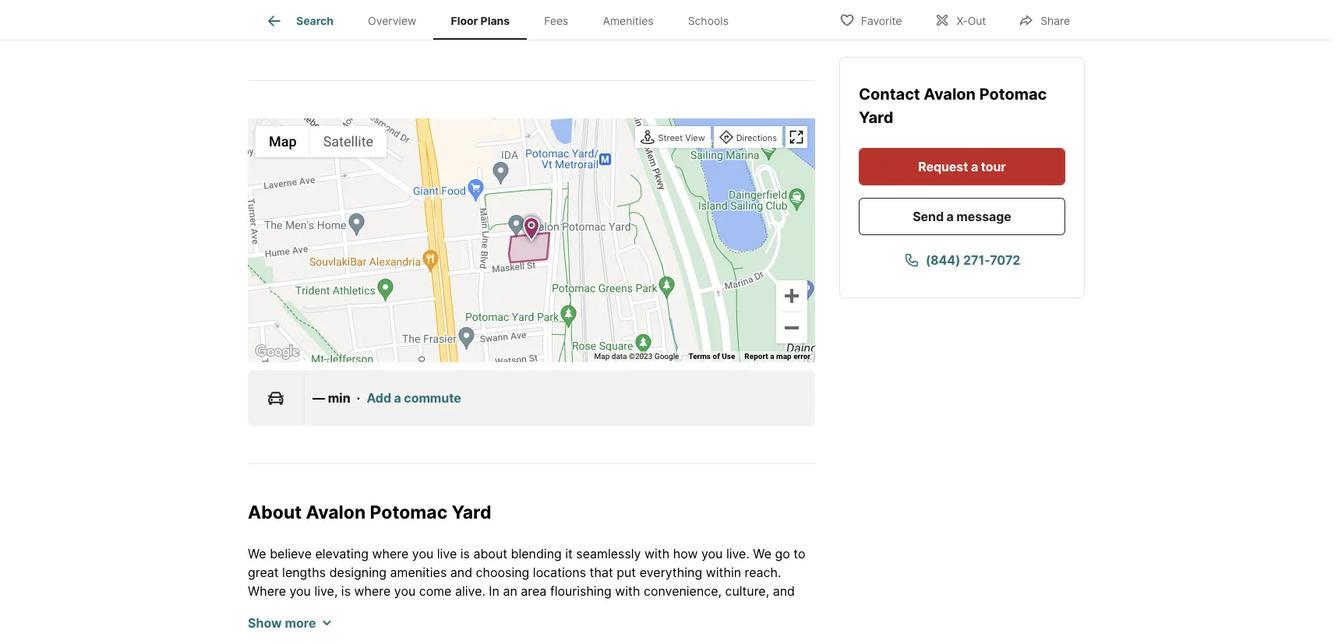Task type: describe. For each thing, give the bounding box(es) containing it.
lofts
[[312, 621, 338, 636]]

upgrade
[[461, 621, 512, 636]]

message
[[957, 208, 1011, 224]]

a right add at the left of the page
[[394, 390, 401, 406]]

convenience
[[248, 639, 322, 644]]

and up turnkey
[[341, 621, 363, 636]]

schools
[[688, 14, 729, 27]]

add
[[367, 390, 391, 406]]

directions
[[736, 132, 777, 143]]

apartments
[[422, 602, 490, 618]]

an
[[503, 583, 517, 599]]

any
[[515, 621, 536, 636]]

1 horizontal spatial yard
[[452, 502, 491, 524]]

you up within
[[701, 546, 723, 561]]

where
[[248, 583, 286, 599]]

seamlessly
[[576, 546, 641, 561]]

menu bar containing map
[[256, 126, 387, 157]]

about
[[473, 546, 507, 561]]

believe
[[270, 546, 312, 561]]

and up furnished+
[[606, 602, 628, 618]]

terms of use
[[688, 352, 735, 361]]

lease.
[[423, 621, 457, 636]]

a for tour
[[971, 158, 978, 174]]

and up homes,
[[773, 583, 795, 599]]

lengths
[[282, 565, 326, 580]]

report a map error link
[[745, 352, 810, 361]]

view
[[685, 132, 705, 143]]

map button
[[256, 126, 310, 157]]

terms
[[688, 352, 711, 361]]

come
[[419, 583, 452, 599]]

area
[[521, 583, 547, 599]]

enjoy
[[687, 621, 718, 636]]

x-out
[[957, 14, 986, 27]]

request a tour button
[[859, 147, 1065, 185]]

floor plans tab
[[434, 2, 527, 40]]

©2023
[[629, 352, 653, 361]]

potomac inside 'avalon potomac yard'
[[979, 84, 1047, 103]]

send
[[913, 208, 944, 224]]

with up convenience at the left bottom of the page
[[283, 621, 309, 636]]

avalon potomac yard
[[859, 84, 1047, 126]]

with down enjoy on the right bottom
[[671, 639, 696, 644]]

entertaining
[[476, 639, 547, 644]]

terms of use link
[[688, 352, 735, 361]]

search link
[[265, 12, 334, 30]]

in
[[489, 583, 500, 599]]

1 we from the left
[[248, 546, 266, 561]]

for
[[403, 621, 419, 636]]

alive.
[[455, 583, 485, 599]]

about avalon potomac yard
[[248, 502, 491, 524]]

google image
[[252, 342, 303, 362]]

in
[[551, 639, 561, 644]]

our
[[314, 602, 333, 618]]

gourmet
[[565, 639, 614, 644]]

map for map data ©2023 google
[[594, 352, 610, 361]]

imagine
[[427, 639, 473, 644]]

show more button
[[248, 614, 332, 632]]

1-
[[591, 602, 602, 618]]

avalon inside 'avalon potomac yard'
[[924, 84, 976, 103]]

locations
[[533, 565, 586, 580]]

stainless
[[699, 639, 751, 644]]

schools tab
[[671, 2, 746, 40]]

2-
[[631, 602, 645, 618]]

home
[[540, 621, 573, 636]]

apartment
[[701, 602, 762, 618]]

live,
[[314, 583, 338, 599]]

living.
[[389, 639, 423, 644]]

favorite
[[861, 14, 902, 27]]

how
[[673, 546, 698, 561]]

amenities
[[603, 14, 654, 27]]

amenities
[[390, 565, 447, 580]]

amenities tab
[[586, 2, 671, 40]]

share
[[1041, 14, 1070, 27]]

culture,
[[725, 583, 769, 599]]

homes,
[[766, 602, 809, 618]]

offer
[[493, 602, 521, 618]]

1 vertical spatial is
[[341, 583, 351, 599]]

data
[[612, 352, 627, 361]]

0 vertical spatial of
[[713, 352, 720, 361]]

the
[[722, 621, 741, 636]]

you up amenities
[[412, 546, 433, 561]]

with down 'put'
[[615, 583, 640, 599]]

1 vertical spatial avalon
[[306, 502, 366, 524]]

share button
[[1006, 4, 1083, 35]]



Task type: vqa. For each thing, say whether or not it's contained in the screenshot.
/ at the top of the page
no



Task type: locate. For each thing, give the bounding box(es) containing it.
(844) 271-7072
[[926, 252, 1020, 267]]

within
[[706, 565, 741, 580]]

a
[[971, 158, 978, 174], [947, 208, 954, 224], [770, 352, 774, 361], [394, 390, 401, 406]]

street view button
[[637, 128, 709, 149]]

avalon
[[924, 84, 976, 103], [306, 502, 366, 524]]

yard inside 'avalon potomac yard'
[[859, 108, 893, 126]]

1 vertical spatial where
[[354, 583, 391, 599]]

map for map
[[269, 133, 297, 150]]

and up alive.
[[450, 565, 472, 580]]

0 vertical spatial to
[[794, 546, 805, 561]]

put
[[617, 565, 636, 580]]

2 we from the left
[[753, 546, 772, 561]]

where down designing
[[354, 583, 391, 599]]

directions button
[[715, 128, 781, 149]]

use
[[722, 352, 735, 361]]

choosing
[[476, 565, 529, 580]]

floor plans
[[451, 14, 510, 27]]

yard up about
[[452, 502, 491, 524]]

1 vertical spatial of
[[326, 639, 338, 644]]

you down amenities
[[394, 583, 416, 599]]

more
[[285, 615, 316, 631]]

show
[[248, 615, 282, 631]]

dens,
[[367, 621, 399, 636]]

map data ©2023 google
[[594, 352, 679, 361]]

of inside we believe elevating where you live is about blending it seamlessly with how you live. we go to great lengths designing amenities and choosing locations that put everything within reach. where you live, is where you come alive. in an area flourishing with convenience, culture, and possibility, our potomac yard apartments offer brand new 1- and 2-bedroom apartment homes, some with lofts and dens, for lease. upgrade any home to furnished+ and enjoy the convenience of turnkey living. imagine entertaining in gourmet kitchens with stainless
[[326, 639, 338, 644]]

floor
[[451, 14, 478, 27]]

map inside popup button
[[269, 133, 297, 150]]

turnkey
[[341, 639, 385, 644]]

—
[[313, 390, 325, 406]]

we
[[248, 546, 266, 561], [753, 546, 772, 561]]

error
[[793, 352, 810, 361]]

google
[[654, 352, 679, 361]]

0 horizontal spatial of
[[326, 639, 338, 644]]

we up great
[[248, 546, 266, 561]]

to
[[794, 546, 805, 561], [576, 621, 588, 636]]

contact
[[859, 84, 924, 103]]

fees tab
[[527, 2, 586, 40]]

overview tab
[[351, 2, 434, 40]]

search
[[296, 14, 334, 27]]

map region
[[181, 56, 979, 455]]

1 horizontal spatial of
[[713, 352, 720, 361]]

a left map
[[770, 352, 774, 361]]

potomac up tour
[[979, 84, 1047, 103]]

x-out button
[[921, 4, 999, 35]]

potomac up "live"
[[370, 502, 447, 524]]

great
[[248, 565, 279, 580]]

potomac inside we believe elevating where you live is about blending it seamlessly with how you live. we go to great lengths designing amenities and choosing locations that put everything within reach. where you live, is where you come alive. in an area flourishing with convenience, culture, and possibility, our potomac yard apartments offer brand new 1- and 2-bedroom apartment homes, some with lofts and dens, for lease. upgrade any home to furnished+ and enjoy the convenience of turnkey living. imagine entertaining in gourmet kitchens with stainless
[[336, 602, 388, 618]]

0 vertical spatial potomac
[[979, 84, 1047, 103]]

1 horizontal spatial map
[[594, 352, 610, 361]]

yard
[[859, 108, 893, 126], [452, 502, 491, 524], [392, 602, 418, 618]]

·
[[357, 390, 360, 406]]

map left satellite
[[269, 133, 297, 150]]

new
[[563, 602, 587, 618]]

menu bar
[[256, 126, 387, 157]]

1 vertical spatial potomac
[[370, 502, 447, 524]]

0 horizontal spatial yard
[[392, 602, 418, 618]]

send a message button
[[859, 197, 1065, 235]]

x-
[[957, 14, 968, 27]]

with up everything
[[645, 546, 670, 561]]

of down "lofts"
[[326, 639, 338, 644]]

send a message
[[913, 208, 1011, 224]]

tab list
[[248, 0, 758, 40]]

yard up the for
[[392, 602, 418, 618]]

flourishing
[[550, 583, 612, 599]]

1 vertical spatial yard
[[452, 502, 491, 524]]

map
[[776, 352, 792, 361]]

0 vertical spatial map
[[269, 133, 297, 150]]

bedroom
[[645, 602, 698, 618]]

0 horizontal spatial is
[[341, 583, 351, 599]]

avalon up the 'elevating'
[[306, 502, 366, 524]]

and
[[450, 565, 472, 580], [773, 583, 795, 599], [606, 602, 628, 618], [341, 621, 363, 636], [661, 621, 683, 636]]

a right send on the right top of page
[[947, 208, 954, 224]]

0 horizontal spatial we
[[248, 546, 266, 561]]

street
[[658, 132, 683, 143]]

live.
[[726, 546, 750, 561]]

is right "live"
[[460, 546, 470, 561]]

0 vertical spatial avalon
[[924, 84, 976, 103]]

some
[[248, 621, 280, 636]]

to up gourmet on the bottom of page
[[576, 621, 588, 636]]

with
[[645, 546, 670, 561], [615, 583, 640, 599], [283, 621, 309, 636], [671, 639, 696, 644]]

2 vertical spatial yard
[[392, 602, 418, 618]]

fees
[[544, 14, 568, 27]]

map
[[269, 133, 297, 150], [594, 352, 610, 361]]

live
[[437, 546, 457, 561]]

that
[[590, 565, 613, 580]]

go
[[775, 546, 790, 561]]

satellite
[[323, 133, 373, 150]]

0 horizontal spatial avalon
[[306, 502, 366, 524]]

show more
[[248, 615, 316, 631]]

2 vertical spatial potomac
[[336, 602, 388, 618]]

brand
[[525, 602, 559, 618]]

reach.
[[745, 565, 781, 580]]

you down lengths
[[289, 583, 311, 599]]

potomac up dens,
[[336, 602, 388, 618]]

a left tour
[[971, 158, 978, 174]]

tour
[[981, 158, 1006, 174]]

0 vertical spatial where
[[372, 546, 409, 561]]

tab list containing search
[[248, 0, 758, 40]]

1 horizontal spatial to
[[794, 546, 805, 561]]

request a tour
[[918, 158, 1006, 174]]

map left data
[[594, 352, 610, 361]]

about
[[248, 502, 302, 524]]

2 horizontal spatial yard
[[859, 108, 893, 126]]

it
[[565, 546, 573, 561]]

yard inside we believe elevating where you live is about blending it seamlessly with how you live. we go to great lengths designing amenities and choosing locations that put everything within reach. where you live, is where you come alive. in an area flourishing with convenience, culture, and possibility, our potomac yard apartments offer brand new 1- and 2-bedroom apartment homes, some with lofts and dens, for lease. upgrade any home to furnished+ and enjoy the convenience of turnkey living. imagine entertaining in gourmet kitchens with stainless
[[392, 602, 418, 618]]

a inside request a tour button
[[971, 158, 978, 174]]

and down bedroom
[[661, 621, 683, 636]]

plans
[[481, 14, 510, 27]]

1 vertical spatial to
[[576, 621, 588, 636]]

of left use
[[713, 352, 720, 361]]

0 horizontal spatial to
[[576, 621, 588, 636]]

overview
[[368, 14, 416, 27]]

furnished+
[[591, 621, 658, 636]]

a for message
[[947, 208, 954, 224]]

we believe elevating where you live is about blending it seamlessly with how you live. we go to great lengths designing amenities and choosing locations that put everything within reach. where you live, is where you come alive. in an area flourishing with convenience, culture, and possibility, our potomac yard apartments offer brand new 1- and 2-bedroom apartment homes, some with lofts and dens, for lease. upgrade any home to furnished+ and enjoy the convenience of turnkey living. imagine entertaining in gourmet kitchens with stainless 
[[248, 546, 814, 644]]

elevating
[[315, 546, 369, 561]]

1 vertical spatial map
[[594, 352, 610, 361]]

favorite button
[[826, 4, 915, 35]]

min
[[328, 390, 350, 406]]

convenience,
[[644, 583, 722, 599]]

out
[[968, 14, 986, 27]]

report
[[745, 352, 768, 361]]

blending
[[511, 546, 562, 561]]

(844)
[[926, 252, 961, 267]]

possibility,
[[248, 602, 310, 618]]

add a commute button
[[367, 389, 461, 407]]

where up amenities
[[372, 546, 409, 561]]

commute
[[404, 390, 461, 406]]

a inside send a message button
[[947, 208, 954, 224]]

(844) 271-7072 link
[[859, 241, 1065, 278]]

0 vertical spatial yard
[[859, 108, 893, 126]]

0 vertical spatial is
[[460, 546, 470, 561]]

avalon up the request
[[924, 84, 976, 103]]

1 horizontal spatial avalon
[[924, 84, 976, 103]]

satellite button
[[310, 126, 387, 157]]

a for map
[[770, 352, 774, 361]]

1 horizontal spatial we
[[753, 546, 772, 561]]

0 horizontal spatial map
[[269, 133, 297, 150]]

yard down contact on the top of the page
[[859, 108, 893, 126]]

to right go
[[794, 546, 805, 561]]

— min · add a commute
[[313, 390, 461, 406]]

we up reach.
[[753, 546, 772, 561]]

everything
[[640, 565, 702, 580]]

(844) 271-7072 button
[[859, 241, 1065, 278]]

1 horizontal spatial is
[[460, 546, 470, 561]]

request
[[918, 158, 968, 174]]

is right live, at bottom
[[341, 583, 351, 599]]



